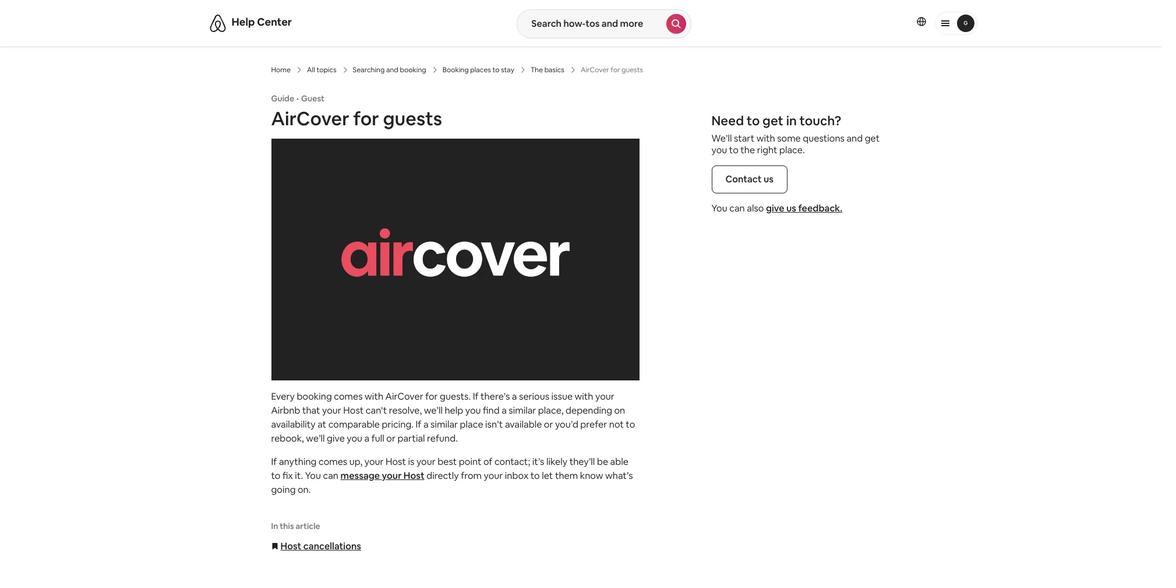 Task type: describe. For each thing, give the bounding box(es) containing it.
able
[[610, 455, 629, 468]]

up,
[[349, 455, 363, 468]]

booking places to stay link
[[443, 65, 515, 75]]

to up start
[[747, 112, 760, 129]]

all topics
[[307, 65, 337, 75]]

all
[[307, 65, 315, 75]]

searching
[[353, 65, 385, 75]]

searching and booking
[[353, 65, 426, 75]]

best
[[438, 455, 457, 468]]

guests.
[[440, 390, 471, 402]]

host down is
[[404, 469, 425, 482]]

rebook,
[[271, 432, 304, 444]]

at
[[318, 418, 326, 430]]

the
[[741, 144, 755, 156]]

guest
[[301, 93, 325, 104]]

of
[[484, 455, 493, 468]]

going
[[271, 483, 296, 496]]

can't
[[366, 404, 387, 416]]

guests
[[383, 107, 442, 131]]

this
[[280, 521, 294, 531]]

a up partial
[[424, 418, 429, 430]]

start
[[734, 132, 755, 145]]

0 horizontal spatial with
[[365, 390, 383, 402]]

1 vertical spatial you
[[465, 404, 481, 416]]

can inside if anything comes up, your host is your best point of contact; it's likely they'll be able to fix it. you can
[[323, 469, 339, 482]]

fix
[[283, 469, 293, 482]]

home
[[271, 65, 291, 75]]

you inside if anything comes up, your host is your best point of contact; it's likely they'll be able to fix it. you can
[[305, 469, 321, 482]]

also
[[747, 202, 764, 214]]

help
[[232, 15, 255, 29]]

to inside every booking comes with aircover for guests. if there's a serious issue with your airbnb that your host can't resolve, we'll help you find a similar place, depending on availability at comparable pricing. if a similar place isn't available or you'd prefer not to rebook, we'll give you a full or partial refund.
[[626, 418, 635, 430]]

need to get in touch? we'll start with some questions and get you to the right place.
[[712, 112, 880, 156]]

airbnb homepage image
[[208, 14, 227, 33]]

the
[[531, 65, 543, 75]]

comes for with
[[334, 390, 363, 402]]

to left stay
[[493, 65, 500, 75]]

1 horizontal spatial if
[[416, 418, 422, 430]]

to left the
[[729, 144, 739, 156]]

searching and booking link
[[353, 65, 426, 75]]

aircover inside every booking comes with aircover for guests. if there's a serious issue with your airbnb that your host can't resolve, we'll help you find a similar place, depending on availability at comparable pricing. if a similar place isn't available or you'd prefer not to rebook, we'll give you a full or partial refund.
[[386, 390, 423, 402]]

every
[[271, 390, 295, 402]]

1 horizontal spatial give
[[766, 202, 785, 214]]

let
[[542, 469, 553, 482]]

your up message your host link
[[365, 455, 384, 468]]

contact us link
[[712, 165, 788, 193]]

host down "this"
[[281, 540, 302, 552]]

it's
[[532, 455, 545, 468]]

airbnb
[[271, 404, 300, 416]]

contact us
[[726, 173, 774, 185]]

from
[[461, 469, 482, 482]]

all topics link
[[307, 65, 337, 75]]

1 horizontal spatial with
[[575, 390, 594, 402]]

what's
[[605, 469, 633, 482]]

in
[[271, 521, 278, 531]]

0 vertical spatial you
[[712, 202, 728, 214]]

with inside need to get in touch? we'll start with some questions and get you to the right place.
[[757, 132, 775, 145]]

main navigation menu image
[[957, 15, 975, 32]]

available
[[505, 418, 542, 430]]

help center link
[[232, 15, 292, 29]]

refund.
[[427, 432, 458, 444]]

there's
[[481, 390, 510, 402]]

the basics
[[531, 65, 565, 75]]

the basics link
[[531, 65, 565, 75]]

1 horizontal spatial we'll
[[424, 404, 443, 416]]

if inside if anything comes up, your host is your best point of contact; it's likely they'll be able to fix it. you can
[[271, 455, 277, 468]]

booking
[[443, 65, 469, 75]]

0 vertical spatial us
[[764, 173, 774, 185]]

guide
[[271, 93, 294, 104]]

stay
[[501, 65, 515, 75]]

full
[[372, 432, 385, 444]]

home link
[[271, 65, 291, 75]]

0 horizontal spatial get
[[763, 112, 784, 129]]

questions
[[803, 132, 845, 145]]

host inside if anything comes up, your host is your best point of contact; it's likely they'll be able to fix it. you can
[[386, 455, 406, 468]]

depending
[[566, 404, 612, 416]]

comparable
[[328, 418, 380, 430]]

guide • guest
[[271, 93, 325, 104]]

touch?
[[800, 112, 842, 129]]

if anything comes up, your host is your best point of contact; it's likely they'll be able to fix it. you can
[[271, 455, 629, 482]]

help
[[445, 404, 463, 416]]

and inside need to get in touch? we'll start with some questions and get you to the right place.
[[847, 132, 863, 145]]

host cancellations
[[281, 540, 361, 552]]

you'd
[[555, 418, 579, 430]]

anything
[[279, 455, 317, 468]]

your up at
[[322, 404, 341, 416]]

some
[[777, 132, 801, 145]]

directly
[[427, 469, 459, 482]]

basics
[[545, 65, 565, 75]]

point
[[459, 455, 482, 468]]



Task type: vqa. For each thing, say whether or not it's contained in the screenshot.
'and'
yes



Task type: locate. For each thing, give the bounding box(es) containing it.
0 horizontal spatial aircover
[[271, 107, 349, 131]]

you
[[712, 144, 727, 156], [465, 404, 481, 416], [347, 432, 363, 444]]

place.
[[780, 144, 805, 156]]

a right there's
[[512, 390, 517, 402]]

1 vertical spatial booking
[[297, 390, 332, 402]]

1 vertical spatial you
[[305, 469, 321, 482]]

1 vertical spatial and
[[847, 132, 863, 145]]

2 vertical spatial you
[[347, 432, 363, 444]]

1 vertical spatial aircover
[[386, 390, 423, 402]]

give down comparable
[[327, 432, 345, 444]]

cancellations
[[303, 540, 361, 552]]

0 vertical spatial you
[[712, 144, 727, 156]]

2 horizontal spatial with
[[757, 132, 775, 145]]

aircover up resolve, at the bottom
[[386, 390, 423, 402]]

0 vertical spatial give
[[766, 202, 785, 214]]

need
[[712, 112, 744, 129]]

to left let
[[531, 469, 540, 482]]

you up place
[[465, 404, 481, 416]]

booking places to stay
[[443, 65, 515, 75]]

1 vertical spatial can
[[323, 469, 339, 482]]

2 vertical spatial if
[[271, 455, 277, 468]]

inbox
[[505, 469, 529, 482]]

0 vertical spatial or
[[544, 418, 553, 430]]

them
[[555, 469, 578, 482]]

it.
[[295, 469, 303, 482]]

1 vertical spatial similar
[[431, 418, 458, 430]]

isn't
[[485, 418, 503, 430]]

1 horizontal spatial us
[[787, 202, 797, 214]]

for left guests.
[[426, 390, 438, 402]]

topics
[[317, 65, 337, 75]]

can
[[730, 202, 745, 214], [323, 469, 339, 482]]

comes inside if anything comes up, your host is your best point of contact; it's likely they'll be able to fix it. you can
[[319, 455, 347, 468]]

0 horizontal spatial if
[[271, 455, 277, 468]]

your right message
[[382, 469, 402, 482]]

a
[[512, 390, 517, 402], [502, 404, 507, 416], [424, 418, 429, 430], [365, 432, 370, 444]]

0 horizontal spatial us
[[764, 173, 774, 185]]

comes up comparable
[[334, 390, 363, 402]]

2 horizontal spatial you
[[712, 144, 727, 156]]

a left the 'full'
[[365, 432, 370, 444]]

a right find
[[502, 404, 507, 416]]

1 horizontal spatial similar
[[509, 404, 536, 416]]

in
[[786, 112, 797, 129]]

host left is
[[386, 455, 406, 468]]

booking inside every booking comes with aircover for guests. if there's a serious issue with your airbnb that your host can't resolve, we'll help you find a similar place, depending on availability at comparable pricing. if a similar place isn't available or you'd prefer not to rebook, we'll give you a full or partial refund.
[[297, 390, 332, 402]]

your up on
[[596, 390, 615, 402]]

issue
[[552, 390, 573, 402]]

know
[[580, 469, 603, 482]]

0 horizontal spatial you
[[305, 469, 321, 482]]

1 vertical spatial we'll
[[306, 432, 325, 444]]

can left message
[[323, 469, 339, 482]]

0 vertical spatial booking
[[400, 65, 426, 75]]

they'll
[[570, 455, 595, 468]]

0 vertical spatial and
[[386, 65, 398, 75]]

similar up the refund.
[[431, 418, 458, 430]]

place,
[[538, 404, 564, 416]]

for inside every booking comes with aircover for guests. if there's a serious issue with your airbnb that your host can't resolve, we'll help you find a similar place, depending on availability at comparable pricing. if a similar place isn't available or you'd prefer not to rebook, we'll give you a full or partial refund.
[[426, 390, 438, 402]]

center
[[257, 15, 292, 29]]

0 horizontal spatial can
[[323, 469, 339, 482]]

1 horizontal spatial can
[[730, 202, 745, 214]]

you left start
[[712, 144, 727, 156]]

contact
[[726, 173, 762, 185]]

on.
[[298, 483, 311, 496]]

to right not
[[626, 418, 635, 430]]

if left anything
[[271, 455, 277, 468]]

give us feedback. link
[[766, 202, 843, 214]]

in this article
[[271, 521, 320, 531]]

contact;
[[495, 455, 530, 468]]

0 vertical spatial similar
[[509, 404, 536, 416]]

if left there's
[[473, 390, 479, 402]]

2 horizontal spatial if
[[473, 390, 479, 402]]

1 vertical spatial comes
[[319, 455, 347, 468]]

if up partial
[[416, 418, 422, 430]]

booking left 'booking' at top left
[[400, 65, 426, 75]]

1 vertical spatial get
[[865, 132, 880, 145]]

Search how-tos and more search field
[[518, 10, 667, 38]]

0 horizontal spatial you
[[347, 432, 363, 444]]

get right questions
[[865, 132, 880, 145]]

with
[[757, 132, 775, 145], [365, 390, 383, 402], [575, 390, 594, 402]]

feedback.
[[799, 202, 843, 214]]

comes for up,
[[319, 455, 347, 468]]

help center
[[232, 15, 292, 29]]

1 horizontal spatial booking
[[400, 65, 426, 75]]

and right searching
[[386, 65, 398, 75]]

0 horizontal spatial for
[[353, 107, 379, 131]]

not
[[609, 418, 624, 430]]

prefer
[[581, 418, 607, 430]]

to inside directly from your inbox to let them know what's going on.
[[531, 469, 540, 482]]

similar
[[509, 404, 536, 416], [431, 418, 458, 430]]

places
[[470, 65, 491, 75]]

booking up that
[[297, 390, 332, 402]]

with up depending
[[575, 390, 594, 402]]

1 vertical spatial if
[[416, 418, 422, 430]]

directly from your inbox to let them know what's going on.
[[271, 469, 633, 496]]

0 vertical spatial comes
[[334, 390, 363, 402]]

aircover for guests
[[271, 107, 442, 131]]

the logo for aircover, in red and white letters, on a black background. image
[[271, 139, 640, 380], [271, 139, 640, 380]]

get
[[763, 112, 784, 129], [865, 132, 880, 145]]

1 horizontal spatial or
[[544, 418, 553, 430]]

us left feedback.
[[787, 202, 797, 214]]

0 horizontal spatial and
[[386, 65, 398, 75]]

on
[[614, 404, 625, 416]]

1 horizontal spatial aircover
[[386, 390, 423, 402]]

0 vertical spatial get
[[763, 112, 784, 129]]

1 horizontal spatial and
[[847, 132, 863, 145]]

is
[[408, 455, 415, 468]]

get left in at the right top of page
[[763, 112, 784, 129]]

0 vertical spatial for
[[353, 107, 379, 131]]

0 vertical spatial if
[[473, 390, 479, 402]]

or down place,
[[544, 418, 553, 430]]

0 horizontal spatial give
[[327, 432, 345, 444]]

host
[[343, 404, 364, 416], [386, 455, 406, 468], [404, 469, 425, 482], [281, 540, 302, 552]]

availability
[[271, 418, 316, 430]]

message
[[341, 469, 380, 482]]

you can also give us feedback.
[[712, 202, 843, 214]]

host inside every booking comes with aircover for guests. if there's a serious issue with your airbnb that your host can't resolve, we'll help you find a similar place, depending on availability at comparable pricing. if a similar place isn't available or you'd prefer not to rebook, we'll give you a full or partial refund.
[[343, 404, 364, 416]]

you down comparable
[[347, 432, 363, 444]]

host up comparable
[[343, 404, 364, 416]]

with right the
[[757, 132, 775, 145]]

and right questions
[[847, 132, 863, 145]]

to
[[493, 65, 500, 75], [747, 112, 760, 129], [729, 144, 739, 156], [626, 418, 635, 430], [271, 469, 281, 482], [531, 469, 540, 482]]

0 horizontal spatial or
[[387, 432, 396, 444]]

your inside directly from your inbox to let them know what's going on.
[[484, 469, 503, 482]]

1 vertical spatial for
[[426, 390, 438, 402]]

your right is
[[417, 455, 436, 468]]

find
[[483, 404, 500, 416]]

0 vertical spatial can
[[730, 202, 745, 214]]

partial
[[398, 432, 425, 444]]

article
[[296, 521, 320, 531]]

you left also
[[712, 202, 728, 214]]

serious
[[519, 390, 550, 402]]

your
[[596, 390, 615, 402], [322, 404, 341, 416], [365, 455, 384, 468], [417, 455, 436, 468], [382, 469, 402, 482], [484, 469, 503, 482]]

0 horizontal spatial we'll
[[306, 432, 325, 444]]

place
[[460, 418, 483, 430]]

booking
[[400, 65, 426, 75], [297, 390, 332, 402]]

comes inside every booking comes with aircover for guests. if there's a serious issue with your airbnb that your host can't resolve, we'll help you find a similar place, depending on availability at comparable pricing. if a similar place isn't available or you'd prefer not to rebook, we'll give you a full or partial refund.
[[334, 390, 363, 402]]

likely
[[547, 455, 568, 468]]

1 vertical spatial us
[[787, 202, 797, 214]]

you right it.
[[305, 469, 321, 482]]

we'll left help
[[424, 404, 443, 416]]

1 horizontal spatial for
[[426, 390, 438, 402]]

pricing.
[[382, 418, 414, 430]]

give
[[766, 202, 785, 214], [327, 432, 345, 444]]

host cancellations link
[[271, 540, 361, 552]]

aircover down guest in the top of the page
[[271, 107, 349, 131]]

give right also
[[766, 202, 785, 214]]

and
[[386, 65, 398, 75], [847, 132, 863, 145]]

1 vertical spatial or
[[387, 432, 396, 444]]

1 horizontal spatial you
[[712, 202, 728, 214]]

or
[[544, 418, 553, 430], [387, 432, 396, 444]]

0 horizontal spatial booking
[[297, 390, 332, 402]]

right
[[757, 144, 778, 156]]

resolve,
[[389, 404, 422, 416]]

1 horizontal spatial get
[[865, 132, 880, 145]]

with up can't
[[365, 390, 383, 402]]

comes left up,
[[319, 455, 347, 468]]

to inside if anything comes up, your host is your best point of contact; it's likely they'll be able to fix it. you can
[[271, 469, 281, 482]]

message your host
[[341, 469, 425, 482]]

your down of
[[484, 469, 503, 482]]

None search field
[[517, 9, 692, 38]]

you inside need to get in touch? we'll start with some questions and get you to the right place.
[[712, 144, 727, 156]]

0 vertical spatial aircover
[[271, 107, 349, 131]]

for
[[353, 107, 379, 131], [426, 390, 438, 402]]

aircover
[[271, 107, 349, 131], [386, 390, 423, 402]]

can left also
[[730, 202, 745, 214]]

0 horizontal spatial similar
[[431, 418, 458, 430]]

0 vertical spatial we'll
[[424, 404, 443, 416]]

be
[[597, 455, 608, 468]]

give inside every booking comes with aircover for guests. if there's a serious issue with your airbnb that your host can't resolve, we'll help you find a similar place, depending on availability at comparable pricing. if a similar place isn't available or you'd prefer not to rebook, we'll give you a full or partial refund.
[[327, 432, 345, 444]]

similar up available
[[509, 404, 536, 416]]

us right contact
[[764, 173, 774, 185]]

1 vertical spatial give
[[327, 432, 345, 444]]

1 horizontal spatial you
[[465, 404, 481, 416]]

we'll down at
[[306, 432, 325, 444]]

message your host link
[[341, 469, 425, 482]]

or right the 'full'
[[387, 432, 396, 444]]

for left guests
[[353, 107, 379, 131]]

to left fix
[[271, 469, 281, 482]]



